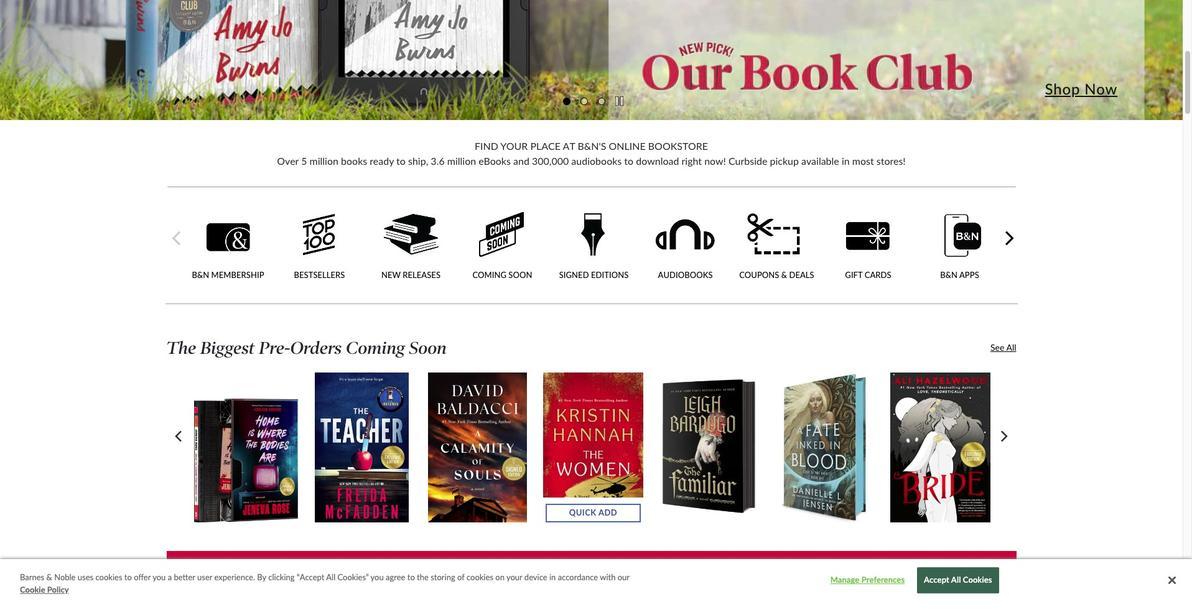 Task type: locate. For each thing, give the bounding box(es) containing it.
5
[[301, 155, 307, 167]]

storing
[[431, 573, 456, 583]]

title: a calamity of souls (signed book), author: david baldacci image
[[428, 372, 528, 523]]

cards
[[865, 270, 892, 280]]

cookies
[[96, 573, 122, 583], [467, 573, 494, 583]]

find
[[475, 140, 499, 152]]

b&n apps link
[[915, 209, 1006, 281]]

million right 3.6
[[448, 155, 476, 167]]

0 horizontal spatial all
[[326, 573, 336, 583]]

noble
[[54, 573, 76, 583]]

cookie
[[20, 585, 45, 595]]

manage preferences
[[831, 576, 905, 586]]

1 horizontal spatial you
[[371, 573, 384, 583]]

2 you from the left
[[371, 573, 384, 583]]

accept all cookies button
[[918, 568, 1000, 594]]

1 million from the left
[[310, 155, 339, 167]]

you left a
[[153, 573, 166, 583]]

all right see
[[1007, 342, 1017, 353]]

books
[[341, 155, 367, 167]]

b&n left the membership
[[192, 270, 209, 280]]

all right "accept"
[[952, 576, 962, 586]]

title: a fate inked in blood: book one of the saga of the unfated, author: danielle l. jensen image
[[775, 372, 876, 523]]

quick
[[570, 508, 597, 518]]

a
[[168, 573, 172, 583]]

our
[[618, 573, 630, 583]]

all
[[1007, 342, 1017, 353], [326, 573, 336, 583], [952, 576, 962, 586]]

to left offer
[[124, 573, 132, 583]]

online bookstore
[[609, 140, 709, 152]]

barnes
[[20, 573, 44, 583]]

0 horizontal spatial b&n
[[192, 270, 209, 280]]

b&n inside b&n membership link
[[192, 270, 209, 280]]

accordance
[[558, 573, 598, 583]]

b&n left the apps
[[941, 270, 958, 280]]

quick add menu
[[175, 372, 1008, 530]]

b&n for b&n membership
[[192, 270, 209, 280]]

coming soon link
[[457, 209, 549, 281]]

3
[[599, 96, 604, 106]]

bestsellers link
[[274, 209, 365, 281]]

final days! 50% off thousands of hardcover books plus, premium and rewards members earn double stamps.  shop now image
[[167, 552, 1017, 603]]

2 horizontal spatial all
[[1007, 342, 1017, 353]]

barnes & noble uses cookies to offer you a better user experience. by clicking "accept all cookies" you agree to the storing of cookies on your device in accordance with our cookie policy
[[20, 573, 630, 595]]

to
[[397, 155, 406, 167], [625, 155, 634, 167], [124, 573, 132, 583], [408, 573, 415, 583]]

1 you from the left
[[153, 573, 166, 583]]

&
[[46, 573, 52, 583]]

over
[[277, 155, 299, 167]]

1 horizontal spatial all
[[952, 576, 962, 586]]

biggest
[[200, 338, 255, 359]]

0 horizontal spatial you
[[153, 573, 166, 583]]

1 horizontal spatial b&n
[[941, 270, 958, 280]]

shop
[[1046, 79, 1081, 98]]

all for see all
[[1007, 342, 1017, 353]]

1 button
[[563, 96, 571, 106]]

million
[[310, 155, 339, 167], [448, 155, 476, 167]]

0 horizontal spatial cookies
[[96, 573, 122, 583]]

all inside button
[[952, 576, 962, 586]]

b&n's
[[578, 140, 607, 152]]

offer
[[134, 573, 151, 583]]

cookies
[[964, 576, 993, 586]]

to left the
[[408, 573, 415, 583]]

300,000
[[532, 155, 569, 167]]

"accept
[[297, 573, 325, 583]]

audiobooks
[[572, 155, 622, 167]]

and
[[514, 155, 530, 167]]

signed editions
[[560, 270, 629, 280]]

1 horizontal spatial cookies
[[467, 573, 494, 583]]

your
[[501, 140, 528, 152]]

you left the agree on the left bottom of the page
[[371, 573, 384, 583]]

the biggest pre-orders coming soon
[[167, 338, 447, 359]]

curbside pickup
[[729, 155, 799, 167]]

2 cookies from the left
[[467, 573, 494, 583]]

user
[[197, 573, 212, 583]]

b&n inside b&n apps link
[[941, 270, 958, 280]]

all right "accept
[[326, 573, 336, 583]]

accept
[[925, 576, 950, 586]]

cookies right of
[[467, 573, 494, 583]]

the
[[167, 338, 196, 359]]

million right 5
[[310, 155, 339, 167]]

b&n apps
[[941, 270, 980, 280]]

coming
[[346, 338, 405, 359]]

0 horizontal spatial million
[[310, 155, 339, 167]]

accept all cookies
[[925, 576, 993, 586]]

ebooks
[[479, 155, 511, 167]]

quick add button
[[546, 504, 641, 523]]

to left ship,
[[397, 155, 406, 167]]

1 b&n from the left
[[192, 270, 209, 280]]

1 horizontal spatial million
[[448, 155, 476, 167]]

pre-
[[259, 338, 290, 359]]

uses
[[78, 573, 94, 583]]

2 b&n from the left
[[941, 270, 958, 280]]

apps
[[960, 270, 980, 280]]

with
[[600, 573, 616, 583]]

shop now
[[1046, 79, 1118, 98]]

gift cards
[[846, 270, 892, 280]]

agree
[[386, 573, 406, 583]]

cookies right uses at the left of the page
[[96, 573, 122, 583]]

title: the teacher (b&n exclusive edition), author: freida mcfadden image
[[315, 372, 409, 523]]

you
[[153, 573, 166, 583], [371, 573, 384, 583]]

right
[[682, 155, 702, 167]]



Task type: vqa. For each thing, say whether or not it's contained in the screenshot.
"to" to the middle
no



Task type: describe. For each thing, give the bounding box(es) containing it.
orders
[[290, 338, 342, 359]]

cookie policy link
[[20, 584, 69, 596]]

add
[[599, 508, 618, 518]]

3.6
[[431, 155, 445, 167]]

now
[[1085, 79, 1118, 98]]

see all link
[[847, 342, 1017, 353]]

signed editions link
[[549, 209, 640, 281]]

soon
[[409, 338, 447, 359]]

ship,
[[408, 155, 429, 167]]

manage
[[831, 576, 860, 586]]

gift cards link
[[823, 209, 915, 281]]

see all
[[991, 342, 1017, 353]]

title: bride (b&n exclusive edition), author: ali hazelwood image
[[891, 372, 992, 523]]

by
[[257, 573, 266, 583]]

policy
[[47, 585, 69, 595]]

download
[[636, 155, 680, 167]]

shop now link
[[0, 0, 1184, 120]]

in most stores!
[[842, 155, 906, 167]]

manage preferences button
[[829, 569, 907, 594]]

available
[[802, 155, 840, 167]]

quick add
[[570, 508, 618, 518]]

releases
[[403, 270, 441, 280]]

membership
[[211, 270, 264, 280]]

cookies"
[[338, 573, 369, 583]]

all inside barnes & noble uses cookies to offer you a better user experience. by clicking "accept all cookies" you agree to the storing of cookies on your device in accordance with our cookie policy
[[326, 573, 336, 583]]

audiobooks
[[658, 270, 713, 280]]

2 million from the left
[[448, 155, 476, 167]]

of
[[458, 573, 465, 583]]

b&n membership
[[192, 270, 264, 280]]

to left download
[[625, 155, 634, 167]]

audiobooks link
[[640, 209, 732, 281]]

privacy alert dialog
[[0, 560, 1193, 603]]

coupons & deals
[[740, 270, 815, 280]]

new releases link
[[365, 209, 457, 281]]

title: the women: a novel, author: kristin hannah image
[[543, 372, 644, 523]]

better
[[174, 573, 195, 583]]

clicking
[[268, 573, 295, 583]]

experience.
[[215, 573, 255, 583]]

device
[[525, 573, 548, 583]]

coming soon
[[473, 270, 533, 280]]

your
[[507, 573, 523, 583]]

3 button
[[598, 96, 605, 106]]

in
[[550, 573, 556, 583]]

title: home is where the bodies are (b&n exclusive edition), author: jeneva rose image
[[194, 399, 299, 523]]

b&n membership link
[[182, 209, 274, 281]]

ready
[[370, 155, 394, 167]]

1
[[564, 96, 569, 106]]

see
[[991, 342, 1005, 353]]

gift
[[846, 270, 863, 280]]

the
[[417, 573, 429, 583]]

on
[[496, 573, 505, 583]]

now!
[[705, 155, 727, 167]]

title: the familiar, author: leigh bardugo image
[[657, 374, 762, 523]]

all for accept all cookies
[[952, 576, 962, 586]]

bestsellers
[[294, 270, 345, 280]]

new
[[382, 270, 401, 280]]

place
[[531, 140, 561, 152]]

b&n for b&n apps
[[941, 270, 958, 280]]

new releases
[[382, 270, 441, 280]]

at
[[563, 140, 576, 152]]

2
[[582, 96, 587, 106]]

preferences
[[862, 576, 905, 586]]

coupons & deals link
[[732, 209, 823, 281]]

2 button
[[581, 96, 588, 106]]

1 cookies from the left
[[96, 573, 122, 583]]

find your place at b&n's online bookstore over 5 million books ready to ship, 3.6 million ebooks and 300,000 audiobooks to download right now! curbside pickup available in most stores!
[[277, 140, 906, 167]]



